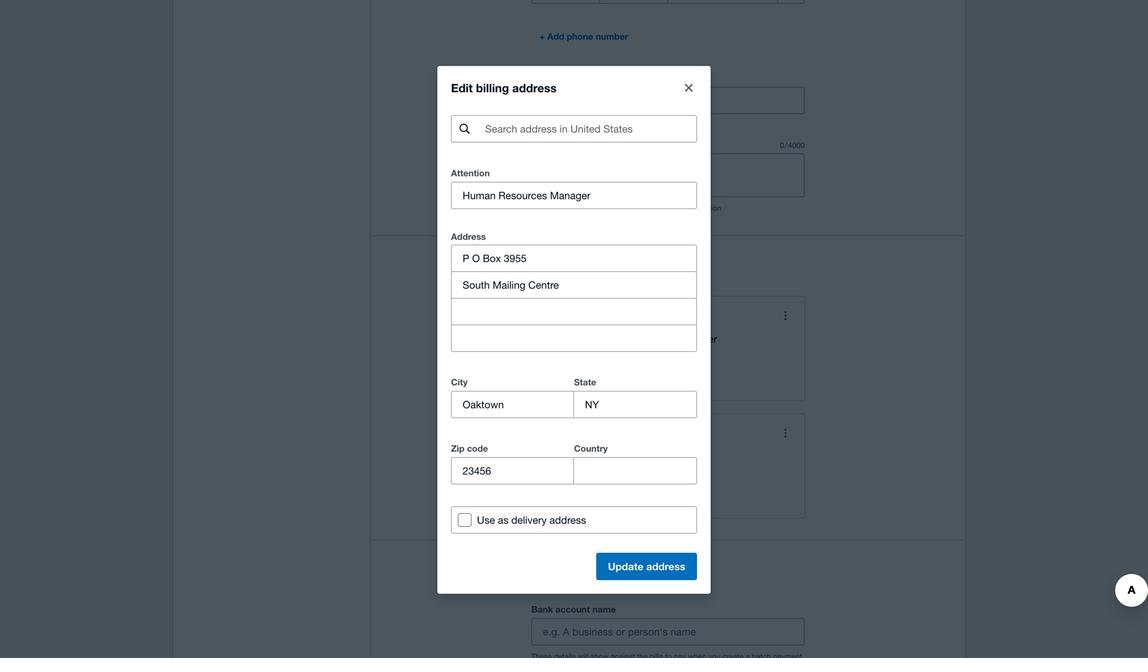 Task type: locate. For each thing, give the bounding box(es) containing it.
Attention field
[[452, 182, 696, 208]]

101
[[542, 450, 559, 462]]

Number field
[[668, 0, 772, 3]]

0 vertical spatial group
[[451, 374, 697, 418]]

Country field
[[532, 0, 599, 3], [574, 458, 696, 484]]

edit billing address dialog
[[437, 66, 711, 594]]

1 group from the top
[[451, 374, 697, 418]]

state
[[574, 377, 596, 387]]

101 green st, fl 2 san francisco, 94111 ca usa
[[542, 450, 642, 505]]

notes up attention field
[[531, 140, 556, 150]]

account
[[555, 604, 590, 615]]

attention:
[[542, 333, 586, 345]]

number
[[596, 31, 628, 42]]

City field
[[452, 391, 573, 417]]

1 vertical spatial group
[[451, 440, 697, 484]]

address inside button
[[646, 560, 685, 572]]

Area field
[[600, 0, 667, 3]]

country
[[574, 443, 608, 454]]

by
[[620, 204, 628, 213]]

address
[[512, 81, 557, 94], [549, 514, 586, 526], [646, 560, 685, 572]]

bank account name
[[531, 604, 616, 615]]

0 vertical spatial address
[[512, 81, 557, 94]]

oaktown,
[[542, 361, 586, 373]]

1 vertical spatial country field
[[574, 458, 696, 484]]

box
[[562, 347, 581, 359]]

1 notes from the top
[[531, 140, 556, 150]]

group
[[451, 374, 697, 418], [451, 440, 697, 484]]

update address
[[608, 560, 685, 572]]

mailing
[[642, 347, 675, 359]]

2 vertical spatial address
[[646, 560, 685, 572]]

zip
[[451, 443, 464, 454]]

bank
[[531, 604, 553, 615]]

address right update
[[646, 560, 685, 572]]

attention: human resources manager p o box 3955, south mailing centre oaktown, 23456 ny
[[542, 333, 717, 388]]

details
[[584, 564, 621, 577]]

zip code
[[451, 443, 488, 454]]

Search address in United States field
[[484, 116, 696, 142]]

Website text field
[[564, 88, 804, 114]]

usa
[[542, 493, 563, 505]]

notes for notes
[[531, 140, 556, 150]]

group containing zip code
[[451, 440, 697, 484]]

notes for notes can only be viewed by people in your organisation
[[531, 204, 551, 213]]

billing
[[476, 81, 509, 94]]

1 vertical spatial address
[[549, 514, 586, 526]]

2 group from the top
[[451, 440, 697, 484]]

address down usa
[[549, 514, 586, 526]]

as
[[498, 514, 508, 526]]

2 notes from the top
[[531, 204, 551, 213]]

4000
[[788, 141, 805, 150]]

francisco,
[[563, 465, 611, 477]]

can
[[553, 204, 566, 213]]

people
[[630, 204, 653, 213]]

+ add phone number button
[[531, 26, 636, 48]]

attention
[[451, 168, 490, 178]]

3955,
[[583, 347, 609, 359]]

0 vertical spatial notes
[[531, 140, 556, 150]]

resources
[[625, 333, 674, 345]]

+ add phone number
[[539, 31, 628, 42]]

1 vertical spatial notes
[[531, 204, 551, 213]]

Address field
[[452, 245, 696, 271]]

None field
[[452, 272, 696, 298], [452, 298, 696, 324], [452, 325, 696, 351], [452, 272, 696, 298], [452, 298, 696, 324], [452, 325, 696, 351]]

+
[[539, 31, 545, 42]]

add
[[547, 31, 564, 42]]

fl
[[608, 450, 616, 462]]

only
[[568, 204, 582, 213]]

notes
[[531, 140, 556, 150], [531, 204, 551, 213]]

your
[[663, 204, 678, 213]]

in
[[655, 204, 661, 213]]

notes left can
[[531, 204, 551, 213]]

financial
[[531, 564, 581, 577]]

address right billing
[[512, 81, 557, 94]]

phone
[[567, 31, 593, 42]]

23456
[[589, 361, 618, 373]]



Task type: vqa. For each thing, say whether or not it's contained in the screenshot.
products and services
no



Task type: describe. For each thing, give the bounding box(es) containing it.
close button
[[675, 74, 702, 101]]

94111
[[613, 465, 642, 477]]

2
[[619, 450, 625, 462]]

address group
[[451, 231, 697, 352]]

green
[[562, 450, 590, 462]]

edit billing address
[[451, 81, 557, 94]]

code
[[467, 443, 488, 454]]

0 / 4000
[[780, 141, 805, 150]]

website
[[531, 73, 565, 84]]

update address button
[[596, 553, 697, 580]]

ny
[[542, 376, 556, 388]]

State field
[[574, 391, 696, 417]]

Notes text field
[[532, 154, 804, 197]]

san
[[542, 465, 560, 477]]

viewed
[[594, 204, 618, 213]]

0
[[780, 141, 784, 150]]

0 vertical spatial country field
[[532, 0, 599, 3]]

edit
[[451, 81, 473, 94]]

update
[[608, 560, 643, 572]]

organisation
[[680, 204, 721, 213]]

use
[[477, 514, 495, 526]]

human
[[589, 333, 622, 345]]

notes can only be viewed by people in your organisation
[[531, 204, 721, 213]]

financial details
[[531, 564, 621, 577]]

Bank account name field
[[532, 619, 804, 645]]

addresses
[[531, 260, 590, 273]]

city
[[451, 377, 468, 387]]

be
[[584, 204, 592, 213]]

use as delivery address
[[477, 514, 586, 526]]

manager
[[677, 333, 717, 345]]

Zip code field
[[452, 458, 573, 484]]

group containing city
[[451, 374, 697, 418]]

address
[[451, 231, 486, 242]]

name
[[592, 604, 616, 615]]

ca
[[542, 479, 556, 491]]

south
[[612, 347, 639, 359]]

close image
[[685, 84, 693, 92]]

delivery
[[511, 514, 547, 526]]

/
[[785, 141, 787, 150]]

st,
[[593, 450, 605, 462]]

centre
[[678, 347, 708, 359]]

o
[[552, 347, 560, 359]]

p
[[542, 347, 549, 359]]

phone number group
[[531, 0, 805, 4]]



